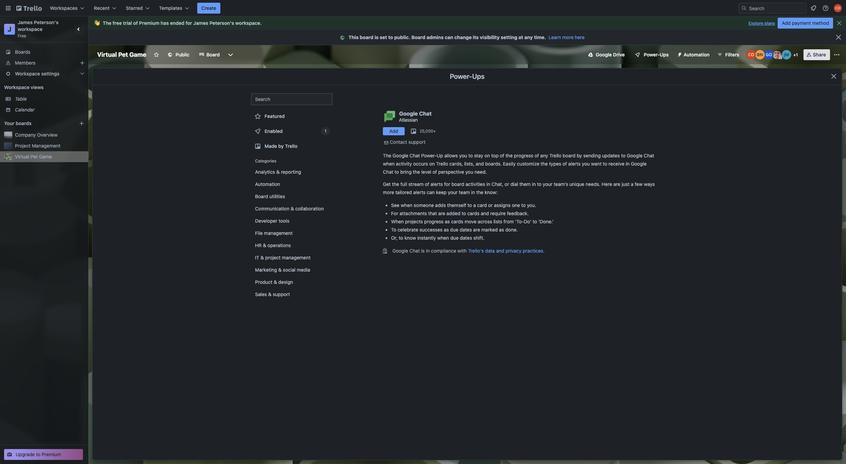 Task type: vqa. For each thing, say whether or not it's contained in the screenshot.
my to the top
no



Task type: locate. For each thing, give the bounding box(es) containing it.
0 vertical spatial virtual
[[97, 51, 117, 58]]

2 horizontal spatial when
[[438, 235, 449, 241]]

is for set
[[375, 34, 379, 40]]

1 vertical spatial add
[[390, 128, 398, 134]]

sm image
[[675, 49, 684, 59], [383, 140, 390, 146]]

alerts down 'stream'
[[413, 190, 426, 195]]

and right data
[[496, 248, 505, 254]]

it
[[255, 255, 259, 261]]

1 horizontal spatial sm image
[[675, 49, 684, 59]]

& left 'design'
[[274, 279, 277, 285]]

you down lists,
[[466, 169, 474, 175]]

automation up board utilities
[[255, 181, 280, 187]]

to left stay on the top
[[469, 153, 473, 159]]

1 vertical spatial a
[[474, 202, 476, 208]]

premium
[[139, 20, 160, 26], [42, 452, 61, 458]]

google up the activity
[[393, 153, 409, 159]]

add for add
[[390, 128, 398, 134]]

0 vertical spatial the
[[103, 20, 111, 26]]

are inside get the full stream of alerts for board activities in chat, or dial them in to your team's unique needs. here are just a few ways more tailored alerts can keep your team in the know:
[[614, 181, 621, 187]]

as
[[445, 219, 450, 225], [444, 227, 449, 233], [499, 227, 504, 233]]

0 vertical spatial any
[[525, 34, 533, 40]]

public
[[176, 52, 190, 58]]

for right ended
[[186, 20, 192, 26]]

templates
[[159, 5, 182, 11]]

sales
[[255, 292, 267, 297]]

1 vertical spatial on
[[430, 161, 435, 167]]

team
[[459, 190, 470, 195]]

2 vertical spatial board
[[255, 194, 268, 199]]

in right receive
[[626, 161, 630, 167]]

1 horizontal spatial automation
[[684, 52, 710, 58]]

james peterson's workspace link
[[18, 19, 60, 32]]

require
[[491, 211, 506, 216]]

dates down move
[[460, 227, 472, 233]]

gary orlando (garyorlando) image
[[764, 50, 774, 60]]

google inside google chat atlassian
[[399, 110, 418, 117]]

'done.'
[[539, 219, 554, 225]]

0 vertical spatial workspace
[[15, 71, 40, 77]]

workspaces
[[50, 5, 78, 11]]

1 vertical spatial is
[[421, 248, 425, 254]]

add inside button
[[782, 20, 791, 26]]

0 horizontal spatial board
[[207, 52, 220, 58]]

board up team
[[452, 181, 465, 187]]

set
[[380, 34, 387, 40]]

know:
[[485, 190, 498, 195]]

2 vertical spatial when
[[438, 235, 449, 241]]

drive
[[613, 52, 625, 58]]

get
[[383, 181, 391, 187]]

progress
[[514, 153, 534, 159], [424, 219, 444, 225]]

& for communication
[[291, 206, 294, 212]]

recent button
[[90, 3, 121, 14]]

public.
[[394, 34, 411, 40]]

1 vertical spatial support
[[273, 292, 290, 297]]

1 vertical spatial trello
[[550, 153, 562, 159]]

due up the with
[[451, 235, 459, 241]]

more left here at the right of page
[[563, 34, 574, 40]]

1 horizontal spatial on
[[485, 153, 490, 159]]

share
[[813, 52, 826, 58]]

categories
[[255, 159, 277, 164]]

0 vertical spatial trello
[[285, 143, 298, 149]]

to right added
[[462, 211, 466, 216]]

1 horizontal spatial is
[[421, 248, 425, 254]]

christina overa (christinaovera) image right "open information menu" icon
[[834, 4, 842, 12]]

add button
[[383, 127, 405, 135]]

more down get
[[383, 190, 394, 195]]

cards down added
[[451, 219, 464, 225]]

for
[[391, 211, 399, 216]]

as down lists
[[499, 227, 504, 233]]

sm image inside automation button
[[675, 49, 684, 59]]

due down added
[[450, 227, 459, 233]]

& right 'analytics'
[[277, 169, 280, 175]]

1 vertical spatial for
[[444, 181, 450, 187]]

when left the activity
[[383, 161, 395, 167]]

ups inside button
[[660, 52, 669, 58]]

a inside get the full stream of alerts for board activities in chat, or dial them in to your team's unique needs. here are just a few ways more tailored alerts can keep your team in the know:
[[631, 181, 634, 187]]

james down create 'button'
[[193, 20, 208, 26]]

to left the card
[[468, 202, 472, 208]]

can left "keep"
[[427, 190, 435, 195]]

google drive button
[[585, 49, 629, 60]]

activity
[[396, 161, 412, 167]]

when up attachments
[[401, 202, 413, 208]]

pet down project management
[[30, 154, 38, 160]]

workspace
[[235, 20, 260, 26], [18, 26, 43, 32]]

0 vertical spatial and
[[476, 161, 484, 167]]

1 horizontal spatial any
[[541, 153, 548, 159]]

0 horizontal spatial are
[[439, 211, 445, 216]]

1 vertical spatial board
[[563, 153, 576, 159]]

hr & operations
[[255, 243, 291, 248]]

or
[[505, 181, 509, 187], [488, 202, 493, 208]]

1 vertical spatial due
[[451, 235, 459, 241]]

is down instantly
[[421, 248, 425, 254]]

your boards
[[4, 120, 32, 126]]

project
[[265, 255, 281, 261]]

communication & collaboration link
[[251, 203, 333, 214]]

wave image
[[94, 20, 100, 26]]

1 vertical spatial dates
[[460, 235, 472, 241]]

1 vertical spatial when
[[401, 202, 413, 208]]

workspace inside banner
[[235, 20, 260, 26]]

move
[[465, 219, 477, 225]]

workspace inside 'james peterson's workspace free'
[[18, 26, 43, 32]]

for inside get the full stream of alerts for board activities in chat, or dial them in to your team's unique needs. here are just a few ways more tailored alerts can keep your team in the know:
[[444, 181, 450, 187]]

premium right upgrade
[[42, 452, 61, 458]]

0 horizontal spatial a
[[474, 202, 476, 208]]

star or unstar board image
[[154, 52, 159, 58]]

1 vertical spatial premium
[[42, 452, 61, 458]]

0 vertical spatial sm image
[[675, 49, 684, 59]]

0 vertical spatial 1
[[796, 52, 798, 58]]

the
[[103, 20, 111, 26], [383, 153, 392, 159]]

due
[[450, 227, 459, 233], [451, 235, 459, 241]]

to up receive
[[621, 153, 626, 159]]

0 vertical spatial are
[[614, 181, 621, 187]]

and up need.
[[476, 161, 484, 167]]

1 vertical spatial workspace
[[4, 84, 29, 90]]

1 horizontal spatial game
[[129, 51, 146, 58]]

to right or,
[[399, 235, 403, 241]]

👋
[[94, 20, 100, 26]]

2 vertical spatial trello
[[436, 161, 448, 167]]

Search field
[[747, 3, 807, 13]]

1 vertical spatial power-
[[450, 72, 472, 80]]

sm image right power-ups button
[[675, 49, 684, 59]]

you down sending
[[582, 161, 590, 167]]

automation left filters button
[[684, 52, 710, 58]]

board utilities link
[[251, 191, 333, 202]]

alerts inside the google chat power-up allows you to stay on top of the progress of any trello board by sending updates to google chat when activity occurs on trello cards, lists, and boards. easily customize the types of alerts you want to receive in google chat to bring the level of perspective you need.
[[569, 161, 581, 167]]

0 horizontal spatial trello
[[285, 143, 298, 149]]

0 vertical spatial a
[[631, 181, 634, 187]]

types
[[549, 161, 562, 167]]

. inside banner
[[260, 20, 262, 26]]

0 vertical spatial power-ups
[[644, 52, 669, 58]]

virtual pet game down the free
[[97, 51, 146, 58]]

virtual
[[97, 51, 117, 58], [15, 154, 29, 160]]

progress inside see when someone adds themself to a card or assigns one to you. for attachments that are added to cards and require feedback. when projects progress as cards move across lists from 'to-do' to 'done.' to celebrate successes as due dates are marked as done. or, to know instantly when due dates shift.
[[424, 219, 444, 225]]

0 horizontal spatial automation
[[255, 181, 280, 187]]

show menu image
[[834, 51, 841, 58]]

add inside button
[[390, 128, 398, 134]]

management
[[264, 230, 293, 236], [282, 255, 311, 261]]

1 horizontal spatial are
[[473, 227, 480, 233]]

0 horizontal spatial workspace
[[18, 26, 43, 32]]

0 vertical spatial or
[[505, 181, 509, 187]]

add board image
[[79, 121, 84, 126]]

christina overa (christinaovera) image left gary orlando (garyorlando) image
[[747, 50, 756, 60]]

& for sales
[[268, 292, 272, 297]]

by right 'made'
[[278, 143, 284, 149]]

1 vertical spatial 1
[[325, 129, 327, 134]]

board right this
[[360, 34, 374, 40]]

0 notifications image
[[810, 4, 818, 12]]

pet down "trial"
[[118, 51, 128, 58]]

workspace inside workspace settings popup button
[[15, 71, 40, 77]]

or,
[[391, 235, 398, 241]]

a left few
[[631, 181, 634, 187]]

pet
[[118, 51, 128, 58], [30, 154, 38, 160]]

done.
[[506, 227, 518, 233]]

any
[[525, 34, 533, 40], [541, 153, 548, 159]]

0 vertical spatial automation
[[684, 52, 710, 58]]

at
[[519, 34, 524, 40]]

trello down "up"
[[436, 161, 448, 167]]

workspace navigation collapse icon image
[[74, 24, 84, 34]]

the right 👋
[[103, 20, 111, 26]]

pet inside 'text field'
[[118, 51, 128, 58]]

jeremy miller (jeremymiller198) image
[[782, 50, 792, 60]]

by left sending
[[577, 153, 582, 159]]

contact support link
[[390, 139, 426, 145]]

the down contact
[[383, 153, 392, 159]]

0 vertical spatial add
[[782, 20, 791, 26]]

power-ups inside button
[[644, 52, 669, 58]]

it & project management
[[255, 255, 311, 261]]

and
[[476, 161, 484, 167], [481, 211, 489, 216], [496, 248, 505, 254]]

christina overa (christinaovera) image
[[834, 4, 842, 12], [747, 50, 756, 60]]

on left 'top'
[[485, 153, 490, 159]]

perspective
[[439, 169, 464, 175]]

dates left shift.
[[460, 235, 472, 241]]

0 horizontal spatial virtual pet game
[[15, 154, 52, 160]]

management up the operations
[[264, 230, 293, 236]]

when
[[383, 161, 395, 167], [401, 202, 413, 208], [438, 235, 449, 241]]

trello up types
[[550, 153, 562, 159]]

design
[[278, 279, 293, 285]]

1 horizontal spatial ups
[[660, 52, 669, 58]]

sm image down add button
[[383, 140, 390, 146]]

explore plans button
[[749, 19, 776, 28]]

of
[[133, 20, 138, 26], [500, 153, 505, 159], [535, 153, 539, 159], [563, 161, 567, 167], [433, 169, 437, 175], [425, 181, 430, 187]]

0 horizontal spatial christina overa (christinaovera) image
[[747, 50, 756, 60]]

on up level
[[430, 161, 435, 167]]

progress up customize
[[514, 153, 534, 159]]

workspace down members
[[15, 71, 40, 77]]

1 horizontal spatial peterson's
[[210, 20, 234, 26]]

power- inside the google chat power-up allows you to stay on top of the progress of any trello board by sending updates to google chat when activity occurs on trello cards, lists, and boards. easily customize the types of alerts you want to receive in google chat to bring the level of perspective you need.
[[421, 153, 437, 159]]

featured link
[[251, 110, 333, 123]]

plans
[[765, 21, 776, 26]]

management down hr & operations link
[[282, 255, 311, 261]]

when up 'compliance'
[[438, 235, 449, 241]]

trello right 'made'
[[285, 143, 298, 149]]

them
[[520, 181, 531, 187]]

1 vertical spatial board
[[207, 52, 220, 58]]

your
[[543, 181, 553, 187], [448, 190, 458, 195]]

when inside the google chat power-up allows you to stay on top of the progress of any trello board by sending updates to google chat when activity occurs on trello cards, lists, and boards. easily customize the types of alerts you want to receive in google chat to bring the level of perspective you need.
[[383, 161, 395, 167]]

progress down that
[[424, 219, 444, 225]]

to right them
[[537, 181, 542, 187]]

0 vertical spatial christina overa (christinaovera) image
[[834, 4, 842, 12]]

0 vertical spatial can
[[445, 34, 454, 40]]

support
[[409, 139, 426, 145], [273, 292, 290, 297]]

chat up get
[[383, 169, 394, 175]]

virtual pet game
[[97, 51, 146, 58], [15, 154, 52, 160]]

2 horizontal spatial board
[[563, 153, 576, 159]]

1 vertical spatial or
[[488, 202, 493, 208]]

0 horizontal spatial peterson's
[[34, 19, 58, 25]]

a
[[631, 181, 634, 187], [474, 202, 476, 208]]

james up "free"
[[18, 19, 33, 25]]

0 horizontal spatial when
[[383, 161, 395, 167]]

1 vertical spatial your
[[448, 190, 458, 195]]

need.
[[475, 169, 487, 175]]

1 horizontal spatial by
[[577, 153, 582, 159]]

across
[[478, 219, 493, 225]]

0 vertical spatial progress
[[514, 153, 534, 159]]

0 horizontal spatial board
[[360, 34, 374, 40]]

learn more here link
[[546, 34, 585, 40]]

0 vertical spatial power-
[[644, 52, 660, 58]]

or right the card
[[488, 202, 493, 208]]

0 vertical spatial when
[[383, 161, 395, 167]]

1 vertical spatial any
[[541, 153, 548, 159]]

1 vertical spatial automation
[[255, 181, 280, 187]]

1 horizontal spatial +
[[794, 52, 796, 58]]

your left team's
[[543, 181, 553, 187]]

& down board utilities link
[[291, 206, 294, 212]]

alerts up "keep"
[[431, 181, 443, 187]]

workspace
[[15, 71, 40, 77], [4, 84, 29, 90]]

& for marketing
[[278, 267, 282, 273]]

projects
[[405, 219, 423, 225]]

the left full
[[392, 181, 399, 187]]

analytics
[[255, 169, 275, 175]]

banner
[[88, 16, 847, 30]]

& right hr
[[263, 243, 266, 248]]

starred
[[126, 5, 143, 11]]

& left social
[[278, 267, 282, 273]]

board left sending
[[563, 153, 576, 159]]

0 horizontal spatial premium
[[42, 452, 61, 458]]

1 horizontal spatial the
[[383, 153, 392, 159]]

payment
[[792, 20, 811, 26]]

sm image
[[339, 34, 349, 41]]

support down 25,000
[[409, 139, 426, 145]]

premium left has
[[139, 20, 160, 26]]

game left the star or unstar board image
[[129, 51, 146, 58]]

1 vertical spatial game
[[39, 154, 52, 160]]

create
[[201, 5, 216, 11]]

board right public.
[[412, 34, 426, 40]]

add
[[782, 20, 791, 26], [390, 128, 398, 134]]

1 horizontal spatial alerts
[[431, 181, 443, 187]]

add for add payment method
[[782, 20, 791, 26]]

0 horizontal spatial is
[[375, 34, 379, 40]]

board left the customize views image
[[207, 52, 220, 58]]

peterson's inside 'james peterson's workspace free'
[[34, 19, 58, 25]]

table link
[[15, 96, 84, 102]]

trello
[[285, 143, 298, 149], [550, 153, 562, 159], [436, 161, 448, 167]]

of up customize
[[535, 153, 539, 159]]

banner containing 👋
[[88, 16, 847, 30]]

james
[[18, 19, 33, 25], [193, 20, 208, 26]]

1 horizontal spatial workspace
[[235, 20, 260, 26]]

are
[[614, 181, 621, 187], [439, 211, 445, 216], [473, 227, 480, 233]]

0 vertical spatial premium
[[139, 20, 160, 26]]

board inside board utilities link
[[255, 194, 268, 199]]

1 horizontal spatial can
[[445, 34, 454, 40]]

is left set
[[375, 34, 379, 40]]

trello's data and privacy practices link
[[468, 248, 543, 254]]

add up contact
[[390, 128, 398, 134]]

0 vertical spatial cards
[[468, 211, 480, 216]]

james inside 'james peterson's workspace free'
[[18, 19, 33, 25]]

0 horizontal spatial can
[[427, 190, 435, 195]]

featured
[[265, 113, 285, 119]]

google down or,
[[393, 248, 408, 254]]

0 vertical spatial pet
[[118, 51, 128, 58]]

virtual pet game inside 'text field'
[[97, 51, 146, 58]]

allows
[[445, 153, 458, 159]]

cards up move
[[468, 211, 480, 216]]

0 horizontal spatial alerts
[[413, 190, 426, 195]]

you up lists,
[[459, 153, 467, 159]]

your right "keep"
[[448, 190, 458, 195]]

1 vertical spatial +
[[434, 129, 436, 134]]

1 horizontal spatial pet
[[118, 51, 128, 58]]

create button
[[197, 3, 221, 14]]

board inside get the full stream of alerts for board activities in chat, or dial them in to your team's unique needs. here are just a few ways more tailored alerts can keep your team in the know:
[[452, 181, 465, 187]]

board inside board link
[[207, 52, 220, 58]]

are down adds in the top of the page
[[439, 211, 445, 216]]

boards.
[[485, 161, 502, 167]]

receive
[[609, 161, 625, 167]]

chat up 25,000
[[419, 110, 432, 117]]

1 horizontal spatial a
[[631, 181, 634, 187]]

google chat is in compliance with trello's data and privacy practices .
[[393, 248, 545, 254]]

& right sales
[[268, 292, 272, 297]]

to right set
[[388, 34, 393, 40]]

instantly
[[418, 235, 436, 241]]

0 horizontal spatial 1
[[325, 129, 327, 134]]

virtual down wave image
[[97, 51, 117, 58]]

0 vertical spatial for
[[186, 20, 192, 26]]



Task type: describe. For each thing, give the bounding box(es) containing it.
1 vertical spatial are
[[439, 211, 445, 216]]

a inside see when someone adds themself to a card or assigns one to you. for attachments that are added to cards and require feedback. when projects progress as cards move across lists from 'to-do' to 'done.' to celebrate successes as due dates are marked as done. or, to know instantly when due dates shift.
[[474, 202, 476, 208]]

google chat atlassian
[[399, 110, 432, 123]]

see
[[391, 202, 400, 208]]

google inside "button"
[[596, 52, 612, 58]]

know
[[405, 235, 416, 241]]

the down activities
[[477, 190, 484, 195]]

j
[[8, 25, 11, 33]]

google right updates
[[627, 153, 643, 159]]

see when someone adds themself to a card or assigns one to you. for attachments that are added to cards and require feedback. when projects progress as cards move across lists from 'to-do' to 'done.' to celebrate successes as due dates are marked as done. or, to know instantly when due dates shift.
[[391, 202, 554, 241]]

to right do'
[[533, 219, 537, 225]]

0 vertical spatial more
[[563, 34, 574, 40]]

operations
[[268, 243, 291, 248]]

in inside the google chat power-up allows you to stay on top of the progress of any trello board by sending updates to google chat when activity occurs on trello cards, lists, and boards. easily customize the types of alerts you want to receive in google chat to bring the level of perspective you need.
[[626, 161, 630, 167]]

to right upgrade
[[36, 452, 40, 458]]

james inside banner
[[193, 20, 208, 26]]

upgrade to premium link
[[4, 449, 83, 460]]

trial
[[123, 20, 132, 26]]

the left types
[[541, 161, 548, 167]]

1 vertical spatial alerts
[[431, 181, 443, 187]]

in down instantly
[[426, 248, 430, 254]]

up
[[437, 153, 443, 159]]

0 horizontal spatial cards
[[451, 219, 464, 225]]

1 horizontal spatial support
[[409, 139, 426, 145]]

0 horizontal spatial game
[[39, 154, 52, 160]]

progress inside the google chat power-up allows you to stay on top of the progress of any trello board by sending updates to google chat when activity occurs on trello cards, lists, and boards. easily customize the types of alerts you want to receive in google chat to bring the level of perspective you need.
[[514, 153, 534, 159]]

in down activities
[[471, 190, 475, 195]]

here
[[602, 181, 613, 187]]

any inside the google chat power-up allows you to stay on top of the progress of any trello board by sending updates to google chat when activity occurs on trello cards, lists, and boards. easily customize the types of alerts you want to receive in google chat to bring the level of perspective you need.
[[541, 153, 548, 159]]

full
[[401, 181, 407, 187]]

2 horizontal spatial board
[[412, 34, 426, 40]]

is for in
[[421, 248, 425, 254]]

unique
[[570, 181, 585, 187]]

0 horizontal spatial on
[[430, 161, 435, 167]]

practices
[[523, 248, 543, 254]]

customize views image
[[227, 51, 234, 58]]

Search text field
[[251, 93, 333, 105]]

sales & support
[[255, 292, 290, 297]]

👋 the free trial of premium has ended for james peterson's workspace .
[[94, 20, 262, 26]]

+ 1
[[794, 52, 798, 58]]

company
[[15, 132, 36, 138]]

0 vertical spatial due
[[450, 227, 459, 233]]

more inside get the full stream of alerts for board activities in chat, or dial them in to your team's unique needs. here are just a few ways more tailored alerts can keep your team in the know:
[[383, 190, 394, 195]]

tailored
[[396, 190, 412, 195]]

developer tools link
[[251, 216, 333, 227]]

2 vertical spatial and
[[496, 248, 505, 254]]

recent
[[94, 5, 110, 11]]

to right want
[[603, 161, 608, 167]]

as right the successes
[[444, 227, 449, 233]]

product
[[255, 279, 273, 285]]

or inside get the full stream of alerts for board activities in chat, or dial them in to your team's unique needs. here are just a few ways more tailored alerts can keep your team in the know:
[[505, 181, 509, 187]]

0 horizontal spatial pet
[[30, 154, 38, 160]]

or inside see when someone adds themself to a card or assigns one to you. for attachments that are added to cards and require feedback. when projects progress as cards move across lists from 'to-do' to 'done.' to celebrate successes as due dates are marked as done. or, to know instantly when due dates shift.
[[488, 202, 493, 208]]

automation inside button
[[684, 52, 710, 58]]

tools
[[279, 218, 290, 224]]

0 vertical spatial dates
[[460, 227, 472, 233]]

trello inside made by trello link
[[285, 143, 298, 149]]

atlassian
[[399, 117, 418, 123]]

of inside banner
[[133, 20, 138, 26]]

this member is an admin of this board. image
[[779, 56, 782, 60]]

primary element
[[0, 0, 847, 16]]

company overview
[[15, 132, 58, 138]]

board utilities
[[255, 194, 285, 199]]

google drive icon image
[[589, 52, 593, 57]]

one
[[512, 202, 520, 208]]

google up few
[[631, 161, 647, 167]]

1 vertical spatial virtual pet game
[[15, 154, 52, 160]]

peterson's inside banner
[[210, 20, 234, 26]]

occurs
[[413, 161, 428, 167]]

analytics & reporting
[[255, 169, 301, 175]]

& for it
[[261, 255, 264, 261]]

search image
[[742, 5, 747, 11]]

open information menu image
[[823, 5, 830, 12]]

workspace settings
[[15, 71, 59, 77]]

board for board
[[207, 52, 220, 58]]

top
[[492, 153, 499, 159]]

0 vertical spatial management
[[264, 230, 293, 236]]

chat down know
[[410, 248, 420, 254]]

1 horizontal spatial your
[[543, 181, 553, 187]]

board inside the google chat power-up allows you to stay on top of the progress of any trello board by sending updates to google chat when activity occurs on trello cards, lists, and boards. easily customize the types of alerts you want to receive in google chat to bring the level of perspective you need.
[[563, 153, 576, 159]]

ben nelson (bennelson96) image
[[756, 50, 765, 60]]

celebrate
[[398, 227, 418, 233]]

in up the know:
[[487, 181, 491, 187]]

customize
[[517, 161, 540, 167]]

1 vertical spatial you
[[582, 161, 590, 167]]

filters button
[[715, 49, 742, 60]]

as down added
[[445, 219, 450, 225]]

in right them
[[532, 181, 536, 187]]

you.
[[527, 202, 537, 208]]

few
[[635, 181, 643, 187]]

members link
[[0, 58, 88, 68]]

analytics & reporting link
[[251, 167, 333, 178]]

1 horizontal spatial power-
[[450, 72, 472, 80]]

made by trello link
[[251, 140, 333, 153]]

templates button
[[155, 3, 193, 14]]

easily
[[503, 161, 516, 167]]

chat up occurs
[[410, 153, 420, 159]]

1 horizontal spatial premium
[[139, 20, 160, 26]]

0 vertical spatial you
[[459, 153, 467, 159]]

0 horizontal spatial any
[[525, 34, 533, 40]]

j link
[[4, 24, 15, 35]]

Board name text field
[[94, 49, 150, 60]]

1 vertical spatial management
[[282, 255, 311, 261]]

1 vertical spatial power-ups
[[450, 72, 485, 80]]

utilities
[[269, 194, 285, 199]]

it & project management link
[[251, 252, 333, 263]]

premium inside upgrade to premium link
[[42, 452, 61, 458]]

want
[[591, 161, 602, 167]]

1 vertical spatial virtual
[[15, 154, 29, 160]]

of right 'top'
[[500, 153, 505, 159]]

chat up ways
[[644, 153, 655, 159]]

1 horizontal spatial cards
[[468, 211, 480, 216]]

0 horizontal spatial your
[[448, 190, 458, 195]]

can inside get the full stream of alerts for board activities in chat, or dial them in to your team's unique needs. here are just a few ways more tailored alerts can keep your team in the know:
[[427, 190, 435, 195]]

james peterson (jamespeterson93) image
[[773, 50, 783, 60]]

from
[[504, 219, 514, 225]]

workspace for workspace views
[[4, 84, 29, 90]]

lists
[[494, 219, 503, 225]]

stream
[[409, 181, 424, 187]]

1 horizontal spatial trello
[[436, 161, 448, 167]]

the up easily
[[506, 153, 513, 159]]

trello's
[[468, 248, 484, 254]]

stay
[[474, 153, 484, 159]]

project management
[[15, 143, 61, 149]]

explore plans
[[749, 21, 776, 26]]

share button
[[804, 49, 831, 60]]

& for product
[[274, 279, 277, 285]]

to left bring
[[395, 169, 399, 175]]

power-ups button
[[631, 49, 673, 60]]

2 horizontal spatial trello
[[550, 153, 562, 159]]

made by trello
[[265, 143, 298, 149]]

to inside get the full stream of alerts for board activities in chat, or dial them in to your team's unique needs. here are just a few ways more tailored alerts can keep your team in the know:
[[537, 181, 542, 187]]

the down occurs
[[413, 169, 420, 175]]

the inside banner
[[103, 20, 111, 26]]

and inside the google chat power-up allows you to stay on top of the progress of any trello board by sending updates to google chat when activity occurs on trello cards, lists, and boards. easily customize the types of alerts you want to receive in google chat to bring the level of perspective you need.
[[476, 161, 484, 167]]

board for board utilities
[[255, 194, 268, 199]]

game inside 'text field'
[[129, 51, 146, 58]]

of right level
[[433, 169, 437, 175]]

virtual inside 'text field'
[[97, 51, 117, 58]]

2 vertical spatial you
[[466, 169, 474, 175]]

0 vertical spatial on
[[485, 153, 490, 159]]

and inside see when someone adds themself to a card or assigns one to you. for attachments that are added to cards and require feedback. when projects progress as cards move across lists from 'to-do' to 'done.' to celebrate successes as due dates are marked as done. or, to know instantly when due dates shift.
[[481, 211, 489, 216]]

for inside banner
[[186, 20, 192, 26]]

of inside get the full stream of alerts for board activities in chat, or dial them in to your team's unique needs. here are just a few ways more tailored alerts can keep your team in the know:
[[425, 181, 430, 187]]

contact
[[390, 139, 407, 145]]

2 vertical spatial are
[[473, 227, 480, 233]]

1 vertical spatial sm image
[[383, 140, 390, 146]]

change
[[455, 34, 472, 40]]

explore
[[749, 21, 764, 26]]

0 horizontal spatial +
[[434, 129, 436, 134]]

updates
[[602, 153, 620, 159]]

& for analytics
[[277, 169, 280, 175]]

file
[[255, 230, 263, 236]]

dial
[[511, 181, 518, 187]]

& for hr
[[263, 243, 266, 248]]

1 horizontal spatial .
[[543, 248, 545, 254]]

project management link
[[15, 143, 84, 149]]

to right one
[[522, 202, 526, 208]]

back to home image
[[16, 3, 42, 14]]

attachments
[[400, 211, 427, 216]]

james peterson's workspace free
[[18, 19, 60, 38]]

chat inside google chat atlassian
[[419, 110, 432, 117]]

that
[[429, 211, 437, 216]]

to
[[391, 227, 397, 233]]

admins
[[427, 34, 444, 40]]

upgrade
[[16, 452, 35, 458]]

google drive
[[596, 52, 625, 58]]

0 vertical spatial by
[[278, 143, 284, 149]]

sales & support link
[[251, 289, 333, 300]]

product & design
[[255, 279, 293, 285]]

compliance
[[431, 248, 457, 254]]

collaboration
[[295, 206, 324, 212]]

its
[[473, 34, 479, 40]]

your boards with 3 items element
[[4, 119, 69, 128]]

0 horizontal spatial ups
[[472, 72, 485, 80]]

chat,
[[492, 181, 504, 187]]

members
[[15, 60, 36, 66]]

1 horizontal spatial 1
[[796, 52, 798, 58]]

enabled
[[265, 128, 283, 134]]

get the full stream of alerts for board activities in chat, or dial them in to your team's unique needs. here are just a few ways more tailored alerts can keep your team in the know:
[[383, 181, 655, 195]]

media
[[297, 267, 310, 273]]

power- inside power-ups button
[[644, 52, 660, 58]]

automation link
[[251, 179, 333, 190]]

reporting
[[281, 169, 301, 175]]

team's
[[554, 181, 569, 187]]

workspace for workspace settings
[[15, 71, 40, 77]]

marked
[[482, 227, 498, 233]]

by inside the google chat power-up allows you to stay on top of the progress of any trello board by sending updates to google chat when activity occurs on trello cards, lists, and boards. easily customize the types of alerts you want to receive in google chat to bring the level of perspective you need.
[[577, 153, 582, 159]]

the inside the google chat power-up allows you to stay on top of the progress of any trello board by sending updates to google chat when activity occurs on trello cards, lists, and boards. easily customize the types of alerts you want to receive in google chat to bring the level of perspective you need.
[[383, 153, 392, 159]]

public button
[[163, 49, 194, 60]]

ended
[[170, 20, 184, 26]]

card
[[477, 202, 487, 208]]

1 horizontal spatial christina overa (christinaovera) image
[[834, 4, 842, 12]]

of right types
[[563, 161, 567, 167]]



